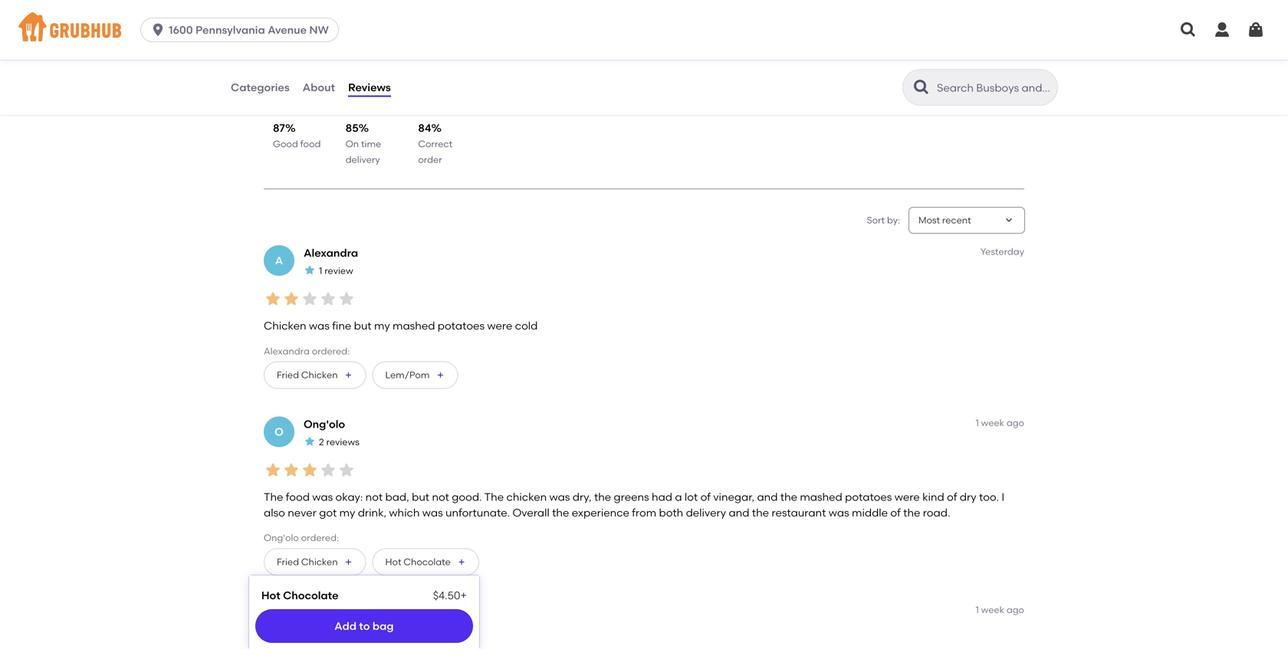 Task type: describe. For each thing, give the bounding box(es) containing it.
the up experience
[[594, 491, 611, 504]]

hot chocolate inside tooltip
[[261, 589, 339, 602]]

sort
[[867, 215, 885, 226]]

road.
[[923, 506, 951, 520]]

reviews for reviews
[[348, 81, 391, 94]]

ordered: for was
[[301, 533, 339, 544]]

but inside the food was okay: not bad, but not good. the chicken was dry, the greens had a lot of vinegar, and the mashed potatoes were kind of dry too. i also never got my drink, which was unfortunate. overall the experience from both delivery and the restaurant was middle of the road.
[[412, 491, 430, 504]]

450
[[576, 44, 611, 66]]

ordered: for fine
[[312, 346, 350, 357]]

too.
[[979, 491, 999, 504]]

reviews for busboys and poets - 450 k
[[273, 44, 629, 66]]

for
[[354, 44, 380, 66]]

hot chocolate inside button
[[385, 557, 451, 568]]

lem/pom
[[385, 370, 430, 381]]

geneva
[[304, 605, 345, 618]]

1 horizontal spatial of
[[891, 506, 901, 520]]

was up "got"
[[312, 491, 333, 504]]

reviews for geneva
[[326, 624, 360, 635]]

hot inside 'hot chocolate' button
[[385, 557, 402, 568]]

good
[[273, 139, 298, 150]]

2 reviews for ong'olo
[[319, 437, 360, 448]]

add
[[335, 620, 357, 633]]

greens
[[614, 491, 649, 504]]

which
[[389, 506, 420, 520]]

$4.50 +
[[433, 589, 467, 602]]

1 for ong'olo
[[976, 418, 979, 429]]

1 vertical spatial chocolate
[[283, 589, 339, 602]]

+
[[461, 589, 467, 602]]

a
[[675, 491, 682, 504]]

was right 'which'
[[422, 506, 443, 520]]

drink,
[[358, 506, 387, 520]]

order
[[418, 154, 442, 165]]

plus icon image for 'hot chocolate' button
[[457, 558, 466, 567]]

85 on time delivery
[[346, 122, 381, 165]]

yesterday
[[981, 246, 1025, 257]]

hot chocolate button
[[372, 549, 479, 576]]

alexandra for alexandra ordered:
[[264, 346, 310, 357]]

fried chicken button for food
[[264, 549, 366, 576]]

2 reviews for geneva
[[319, 624, 360, 635]]

g
[[275, 613, 284, 626]]

2 horizontal spatial of
[[947, 491, 958, 504]]

1 review
[[319, 265, 353, 276]]

on
[[346, 139, 359, 150]]

overall
[[513, 506, 550, 520]]

from
[[632, 506, 657, 520]]

was left middle
[[829, 506, 850, 520]]

k
[[615, 44, 629, 66]]

0 horizontal spatial mashed
[[393, 319, 435, 333]]

poets
[[507, 44, 559, 66]]

fine
[[332, 319, 351, 333]]

the food was okay: not bad, but not good. the chicken was dry, the greens had a lot of vinegar, and the mashed potatoes were kind of dry too. i also never got my drink, which was unfortunate. overall the experience from both delivery and the restaurant was middle of the road.
[[264, 491, 1005, 520]]

plus icon image for food's fried chicken button
[[344, 558, 353, 567]]

about
[[303, 81, 335, 94]]

were inside the food was okay: not bad, but not good. the chicken was dry, the greens had a lot of vinegar, and the mashed potatoes were kind of dry too. i also never got my drink, which was unfortunate. overall the experience from both delivery and the restaurant was middle of the road.
[[895, 491, 920, 504]]

food inside 87 good food
[[300, 139, 321, 150]]

the right overall
[[552, 506, 569, 520]]

1 not from the left
[[366, 491, 383, 504]]

sort by:
[[867, 215, 900, 226]]

Search Busboys and Poets - 450 K search field
[[936, 81, 1053, 95]]

middle
[[852, 506, 888, 520]]

bag
[[373, 620, 394, 633]]

also
[[264, 506, 285, 520]]

got
[[319, 506, 337, 520]]

reviews button
[[347, 60, 392, 115]]

o
[[275, 426, 284, 439]]

1600 pennsylvania avenue nw button
[[140, 18, 345, 42]]

fried chicken for food
[[277, 557, 338, 568]]

the down vinegar,
[[752, 506, 769, 520]]

87
[[273, 122, 285, 135]]

delivery inside the food was okay: not bad, but not good. the chicken was dry, the greens had a lot of vinegar, and the mashed potatoes were kind of dry too. i also never got my drink, which was unfortunate. overall the experience from both delivery and the restaurant was middle of the road.
[[686, 506, 726, 520]]

0 vertical spatial my
[[374, 319, 390, 333]]

svg image inside 1600 pennsylvania avenue nw button
[[150, 22, 166, 38]]

84 correct order
[[418, 122, 453, 165]]

chicken for alexandra
[[301, 370, 338, 381]]

plus icon image for "lem/pom" button
[[436, 371, 445, 380]]

fried chicken for was
[[277, 370, 338, 381]]

fried for the food was okay: not bad, but not good. the chicken was dry, the greens had a lot of vinegar, and the mashed potatoes were kind of dry too. i also never got my drink, which was unfortunate. overall the experience from both delivery and the restaurant was middle of the road.
[[277, 557, 299, 568]]

food inside the food was okay: not bad, but not good. the chicken was dry, the greens had a lot of vinegar, and the mashed potatoes were kind of dry too. i also never got my drink, which was unfortunate. overall the experience from both delivery and the restaurant was middle of the road.
[[286, 491, 310, 504]]

had
[[652, 491, 673, 504]]

2 for ong'olo
[[319, 437, 324, 448]]

85
[[346, 122, 359, 135]]

both
[[659, 506, 684, 520]]

most
[[919, 215, 940, 226]]

i
[[1002, 491, 1005, 504]]

busboys
[[384, 44, 462, 66]]

0 horizontal spatial of
[[701, 491, 711, 504]]

correct
[[418, 139, 453, 150]]

was left fine
[[309, 319, 330, 333]]

categories button
[[230, 60, 290, 115]]

chicken for ong'olo
[[301, 557, 338, 568]]

to
[[359, 620, 370, 633]]

1 for geneva
[[976, 605, 979, 616]]

restaurant
[[772, 506, 826, 520]]

lot
[[685, 491, 698, 504]]



Task type: vqa. For each thing, say whether or not it's contained in the screenshot.
1 REVIEW on the top left of the page
yes



Task type: locate. For each thing, give the bounding box(es) containing it.
0 horizontal spatial and
[[466, 44, 502, 66]]

hot up "g"
[[261, 589, 280, 602]]

hot down 'which'
[[385, 557, 402, 568]]

week for geneva
[[981, 605, 1005, 616]]

ong'olo ordered:
[[264, 533, 339, 544]]

plus icon image right lem/pom
[[436, 371, 445, 380]]

0 horizontal spatial the
[[264, 491, 283, 504]]

ordered: down fine
[[312, 346, 350, 357]]

0 vertical spatial fried chicken button
[[264, 362, 366, 389]]

0 vertical spatial food
[[300, 139, 321, 150]]

tooltip containing hot chocolate
[[249, 567, 479, 650]]

ong'olo for ong'olo ordered:
[[264, 533, 299, 544]]

1
[[319, 265, 322, 276], [976, 418, 979, 429], [976, 605, 979, 616]]

0 vertical spatial hot chocolate
[[385, 557, 451, 568]]

2 ago from the top
[[1007, 605, 1025, 616]]

1 reviews from the top
[[326, 437, 360, 448]]

$4.50
[[433, 589, 461, 602]]

most recent
[[919, 215, 971, 226]]

ong'olo for ong'olo
[[304, 418, 345, 431]]

0 horizontal spatial chocolate
[[283, 589, 339, 602]]

of right middle
[[891, 506, 901, 520]]

add to bag button
[[255, 610, 473, 644]]

1 horizontal spatial and
[[729, 506, 750, 520]]

the
[[264, 491, 283, 504], [484, 491, 504, 504]]

recent
[[943, 215, 971, 226]]

2 reviews from the top
[[326, 624, 360, 635]]

2 vertical spatial 1
[[976, 605, 979, 616]]

reviews
[[326, 437, 360, 448], [326, 624, 360, 635]]

reviews
[[273, 44, 349, 66], [348, 81, 391, 94]]

1 vertical spatial were
[[895, 491, 920, 504]]

delivery down time
[[346, 154, 380, 165]]

1 vertical spatial 1
[[976, 418, 979, 429]]

nw
[[309, 23, 329, 36]]

chocolate up $4.50 at the left of the page
[[404, 557, 451, 568]]

the left the road.
[[904, 506, 921, 520]]

1 vertical spatial delivery
[[686, 506, 726, 520]]

2 vertical spatial and
[[729, 506, 750, 520]]

my inside the food was okay: not bad, but not good. the chicken was dry, the greens had a lot of vinegar, and the mashed potatoes were kind of dry too. i also never got my drink, which was unfortunate. overall the experience from both delivery and the restaurant was middle of the road.
[[339, 506, 355, 520]]

the
[[594, 491, 611, 504], [781, 491, 798, 504], [552, 506, 569, 520], [752, 506, 769, 520], [904, 506, 921, 520]]

87 good food
[[273, 122, 321, 150]]

2 down geneva
[[319, 624, 324, 635]]

1 week from the top
[[981, 418, 1005, 429]]

0 vertical spatial 2
[[319, 437, 324, 448]]

ago for ong'olo
[[1007, 418, 1025, 429]]

hot chocolate up $4.50 at the left of the page
[[385, 557, 451, 568]]

cold
[[515, 319, 538, 333]]

time
[[361, 139, 381, 150]]

categories
[[231, 81, 290, 94]]

0 vertical spatial and
[[466, 44, 502, 66]]

1 vertical spatial hot chocolate
[[261, 589, 339, 602]]

food
[[300, 139, 321, 150], [286, 491, 310, 504]]

2 1 week ago from the top
[[976, 605, 1025, 616]]

reviews inside button
[[348, 81, 391, 94]]

1 week ago for geneva
[[976, 605, 1025, 616]]

plus icon image down alexandra ordered:
[[344, 371, 353, 380]]

1 horizontal spatial were
[[895, 491, 920, 504]]

1 vertical spatial week
[[981, 605, 1005, 616]]

and right vinegar,
[[757, 491, 778, 504]]

1 2 from the top
[[319, 437, 324, 448]]

the up "also"
[[264, 491, 283, 504]]

0 vertical spatial week
[[981, 418, 1005, 429]]

and
[[466, 44, 502, 66], [757, 491, 778, 504], [729, 506, 750, 520]]

not left good.
[[432, 491, 449, 504]]

was
[[309, 319, 330, 333], [312, 491, 333, 504], [550, 491, 570, 504], [422, 506, 443, 520], [829, 506, 850, 520]]

2 reviews
[[319, 437, 360, 448], [319, 624, 360, 635]]

1 horizontal spatial my
[[374, 319, 390, 333]]

2 fried from the top
[[277, 557, 299, 568]]

1 horizontal spatial the
[[484, 491, 504, 504]]

lem/pom button
[[372, 362, 458, 389]]

2 reviews down geneva
[[319, 624, 360, 635]]

1 vertical spatial reviews
[[348, 81, 391, 94]]

2
[[319, 437, 324, 448], [319, 624, 324, 635]]

hot chocolate up geneva
[[261, 589, 339, 602]]

1 vertical spatial potatoes
[[845, 491, 892, 504]]

avenue
[[268, 23, 307, 36]]

and down vinegar,
[[729, 506, 750, 520]]

chicken down ong'olo ordered:
[[301, 557, 338, 568]]

not up drink,
[[366, 491, 383, 504]]

1 vertical spatial chicken
[[301, 370, 338, 381]]

1 vertical spatial fried chicken
[[277, 557, 338, 568]]

pennsylvania
[[196, 23, 265, 36]]

2 reviews up okay:
[[319, 437, 360, 448]]

1 horizontal spatial hot
[[385, 557, 402, 568]]

1 vertical spatial my
[[339, 506, 355, 520]]

add to bag
[[335, 620, 394, 633]]

0 vertical spatial chocolate
[[404, 557, 451, 568]]

ong'olo down "also"
[[264, 533, 299, 544]]

0 vertical spatial chicken
[[264, 319, 306, 333]]

0 horizontal spatial my
[[339, 506, 355, 520]]

0 vertical spatial were
[[487, 319, 513, 333]]

caret down icon image
[[1003, 214, 1015, 227]]

1 horizontal spatial potatoes
[[845, 491, 892, 504]]

of left dry
[[947, 491, 958, 504]]

plus icon image up geneva
[[344, 558, 353, 567]]

0 vertical spatial 2 reviews
[[319, 437, 360, 448]]

1 fried chicken from the top
[[277, 370, 338, 381]]

hot
[[385, 557, 402, 568], [261, 589, 280, 602]]

1 vertical spatial fried
[[277, 557, 299, 568]]

plus icon image up +
[[457, 558, 466, 567]]

-
[[564, 44, 572, 66]]

of
[[701, 491, 711, 504], [947, 491, 958, 504], [891, 506, 901, 520]]

1 2 reviews from the top
[[319, 437, 360, 448]]

food up never
[[286, 491, 310, 504]]

delivery inside 85 on time delivery
[[346, 154, 380, 165]]

0 horizontal spatial but
[[354, 319, 372, 333]]

star icon image
[[273, 67, 295, 89], [295, 67, 316, 89], [316, 67, 337, 89], [337, 67, 359, 89], [359, 67, 380, 89], [359, 67, 380, 89], [304, 264, 316, 276], [264, 290, 282, 308], [282, 290, 301, 308], [301, 290, 319, 308], [319, 290, 337, 308], [337, 290, 356, 308], [304, 436, 316, 448], [264, 461, 282, 480], [282, 461, 301, 480], [301, 461, 319, 480], [319, 461, 337, 480], [337, 461, 356, 480]]

plus icon image inside "lem/pom" button
[[436, 371, 445, 380]]

0 vertical spatial alexandra
[[304, 247, 358, 260]]

search icon image
[[913, 78, 931, 97]]

were
[[487, 319, 513, 333], [895, 491, 920, 504]]

1 vertical spatial ong'olo
[[264, 533, 299, 544]]

svg image
[[1180, 21, 1198, 39], [1213, 21, 1232, 39], [1247, 21, 1265, 39], [150, 22, 166, 38]]

0 vertical spatial 1 week ago
[[976, 418, 1025, 429]]

reviews down for on the top of page
[[348, 81, 391, 94]]

review
[[325, 265, 353, 276]]

week
[[981, 418, 1005, 429], [981, 605, 1005, 616]]

1 week ago
[[976, 418, 1025, 429], [976, 605, 1025, 616]]

2 2 from the top
[[319, 624, 324, 635]]

a
[[275, 254, 283, 267]]

0 vertical spatial reviews
[[326, 437, 360, 448]]

fried chicken button down alexandra ordered:
[[264, 362, 366, 389]]

chicken
[[264, 319, 306, 333], [301, 370, 338, 381], [301, 557, 338, 568]]

1 vertical spatial 1 week ago
[[976, 605, 1025, 616]]

reviews up okay:
[[326, 437, 360, 448]]

fried for chicken was fine but my mashed potatoes were cold
[[277, 370, 299, 381]]

fried down alexandra ordered:
[[277, 370, 299, 381]]

2 2 reviews from the top
[[319, 624, 360, 635]]

1 vertical spatial reviews
[[326, 624, 360, 635]]

0 vertical spatial potatoes
[[438, 319, 485, 333]]

Sort by: field
[[919, 214, 971, 227]]

by:
[[887, 215, 900, 226]]

but
[[354, 319, 372, 333], [412, 491, 430, 504]]

fried chicken
[[277, 370, 338, 381], [277, 557, 338, 568]]

mashed up restaurant at the bottom right of page
[[800, 491, 843, 504]]

reviews down geneva
[[326, 624, 360, 635]]

2 not from the left
[[432, 491, 449, 504]]

my
[[374, 319, 390, 333], [339, 506, 355, 520]]

84
[[418, 122, 431, 135]]

1 vertical spatial ago
[[1007, 605, 1025, 616]]

1 horizontal spatial ong'olo
[[304, 418, 345, 431]]

ago for geneva
[[1007, 605, 1025, 616]]

alexandra for alexandra
[[304, 247, 358, 260]]

1 fried from the top
[[277, 370, 299, 381]]

fried chicken down alexandra ordered:
[[277, 370, 338, 381]]

mashed inside the food was okay: not bad, but not good. the chicken was dry, the greens had a lot of vinegar, and the mashed potatoes were kind of dry too. i also never got my drink, which was unfortunate. overall the experience from both delivery and the restaurant was middle of the road.
[[800, 491, 843, 504]]

chocolate inside button
[[404, 557, 451, 568]]

ordered: down "got"
[[301, 533, 339, 544]]

1 the from the left
[[264, 491, 283, 504]]

1 ago from the top
[[1007, 418, 1025, 429]]

but right fine
[[354, 319, 372, 333]]

1 1 week ago from the top
[[976, 418, 1025, 429]]

chicken down alexandra ordered:
[[301, 370, 338, 381]]

0 horizontal spatial hot chocolate
[[261, 589, 339, 602]]

mashed up "lem/pom" button
[[393, 319, 435, 333]]

about button
[[302, 60, 336, 115]]

0 vertical spatial ordered:
[[312, 346, 350, 357]]

ong'olo right o
[[304, 418, 345, 431]]

2 the from the left
[[484, 491, 504, 504]]

potatoes
[[438, 319, 485, 333], [845, 491, 892, 504]]

1 horizontal spatial mashed
[[800, 491, 843, 504]]

never
[[288, 506, 317, 520]]

2 right o
[[319, 437, 324, 448]]

1 vertical spatial 2 reviews
[[319, 624, 360, 635]]

delivery down the lot
[[686, 506, 726, 520]]

0 vertical spatial but
[[354, 319, 372, 333]]

fried chicken button for was
[[264, 362, 366, 389]]

1 horizontal spatial but
[[412, 491, 430, 504]]

1 vertical spatial mashed
[[800, 491, 843, 504]]

alexandra ordered:
[[264, 346, 350, 357]]

0 vertical spatial ong'olo
[[304, 418, 345, 431]]

experience
[[572, 506, 630, 520]]

my down okay:
[[339, 506, 355, 520]]

1 vertical spatial 2
[[319, 624, 324, 635]]

1 vertical spatial but
[[412, 491, 430, 504]]

good.
[[452, 491, 482, 504]]

0 horizontal spatial not
[[366, 491, 383, 504]]

1 vertical spatial ordered:
[[301, 533, 339, 544]]

2 fried chicken button from the top
[[264, 549, 366, 576]]

food right good
[[300, 139, 321, 150]]

plus icon image
[[344, 371, 353, 380], [436, 371, 445, 380], [344, 558, 353, 567], [457, 558, 466, 567]]

0 vertical spatial fried
[[277, 370, 299, 381]]

unfortunate.
[[446, 506, 510, 520]]

0 horizontal spatial ong'olo
[[264, 533, 299, 544]]

0 horizontal spatial delivery
[[346, 154, 380, 165]]

the up unfortunate.
[[484, 491, 504, 504]]

1 horizontal spatial not
[[432, 491, 449, 504]]

main navigation navigation
[[0, 0, 1289, 60]]

were left cold
[[487, 319, 513, 333]]

my right fine
[[374, 319, 390, 333]]

1 vertical spatial food
[[286, 491, 310, 504]]

hot chocolate
[[385, 557, 451, 568], [261, 589, 339, 602]]

were left kind
[[895, 491, 920, 504]]

0 horizontal spatial potatoes
[[438, 319, 485, 333]]

plus icon image inside 'hot chocolate' button
[[457, 558, 466, 567]]

0 horizontal spatial hot
[[261, 589, 280, 602]]

tooltip
[[249, 567, 479, 650]]

fried chicken down ong'olo ordered:
[[277, 557, 338, 568]]

chicken up alexandra ordered:
[[264, 319, 306, 333]]

potatoes up middle
[[845, 491, 892, 504]]

2 vertical spatial chicken
[[301, 557, 338, 568]]

reviews down nw
[[273, 44, 349, 66]]

fried down ong'olo ordered:
[[277, 557, 299, 568]]

vinegar,
[[713, 491, 755, 504]]

was left dry,
[[550, 491, 570, 504]]

reviews for ong'olo
[[326, 437, 360, 448]]

but up 'which'
[[412, 491, 430, 504]]

1600
[[169, 23, 193, 36]]

1 vertical spatial and
[[757, 491, 778, 504]]

bad,
[[385, 491, 409, 504]]

dry
[[960, 491, 977, 504]]

0 vertical spatial reviews
[[273, 44, 349, 66]]

1 week ago for ong'olo
[[976, 418, 1025, 429]]

0 vertical spatial fried chicken
[[277, 370, 338, 381]]

0 vertical spatial 1
[[319, 265, 322, 276]]

kind
[[923, 491, 945, 504]]

potatoes left cold
[[438, 319, 485, 333]]

1 horizontal spatial delivery
[[686, 506, 726, 520]]

week for ong'olo
[[981, 418, 1005, 429]]

1600 pennsylvania avenue nw
[[169, 23, 329, 36]]

chicken
[[507, 491, 547, 504]]

chocolate
[[404, 557, 451, 568], [283, 589, 339, 602]]

0 vertical spatial mashed
[[393, 319, 435, 333]]

ago
[[1007, 418, 1025, 429], [1007, 605, 1025, 616]]

2 fried chicken from the top
[[277, 557, 338, 568]]

1 vertical spatial hot
[[261, 589, 280, 602]]

fried
[[277, 370, 299, 381], [277, 557, 299, 568]]

potatoes inside the food was okay: not bad, but not good. the chicken was dry, the greens had a lot of vinegar, and the mashed potatoes were kind of dry too. i also never got my drink, which was unfortunate. overall the experience from both delivery and the restaurant was middle of the road.
[[845, 491, 892, 504]]

1 vertical spatial fried chicken button
[[264, 549, 366, 576]]

0 vertical spatial delivery
[[346, 154, 380, 165]]

1 vertical spatial alexandra
[[264, 346, 310, 357]]

0 horizontal spatial were
[[487, 319, 513, 333]]

0 vertical spatial ago
[[1007, 418, 1025, 429]]

reviews for reviews for busboys and poets - 450 k
[[273, 44, 349, 66]]

chocolate up geneva
[[283, 589, 339, 602]]

the up restaurant at the bottom right of page
[[781, 491, 798, 504]]

2 horizontal spatial and
[[757, 491, 778, 504]]

delivery
[[346, 154, 380, 165], [686, 506, 726, 520]]

of right the lot
[[701, 491, 711, 504]]

1 horizontal spatial chocolate
[[404, 557, 451, 568]]

fried chicken button down ong'olo ordered:
[[264, 549, 366, 576]]

1 horizontal spatial hot chocolate
[[385, 557, 451, 568]]

1 fried chicken button from the top
[[264, 362, 366, 389]]

and left poets
[[466, 44, 502, 66]]

plus icon image for fried chicken button corresponding to was
[[344, 371, 353, 380]]

2 for geneva
[[319, 624, 324, 635]]

0 vertical spatial hot
[[385, 557, 402, 568]]

2 week from the top
[[981, 605, 1005, 616]]

alexandra
[[304, 247, 358, 260], [264, 346, 310, 357]]

chicken was fine but my mashed potatoes were cold
[[264, 319, 538, 333]]

okay:
[[336, 491, 363, 504]]

dry,
[[573, 491, 592, 504]]

ong'olo
[[304, 418, 345, 431], [264, 533, 299, 544]]



